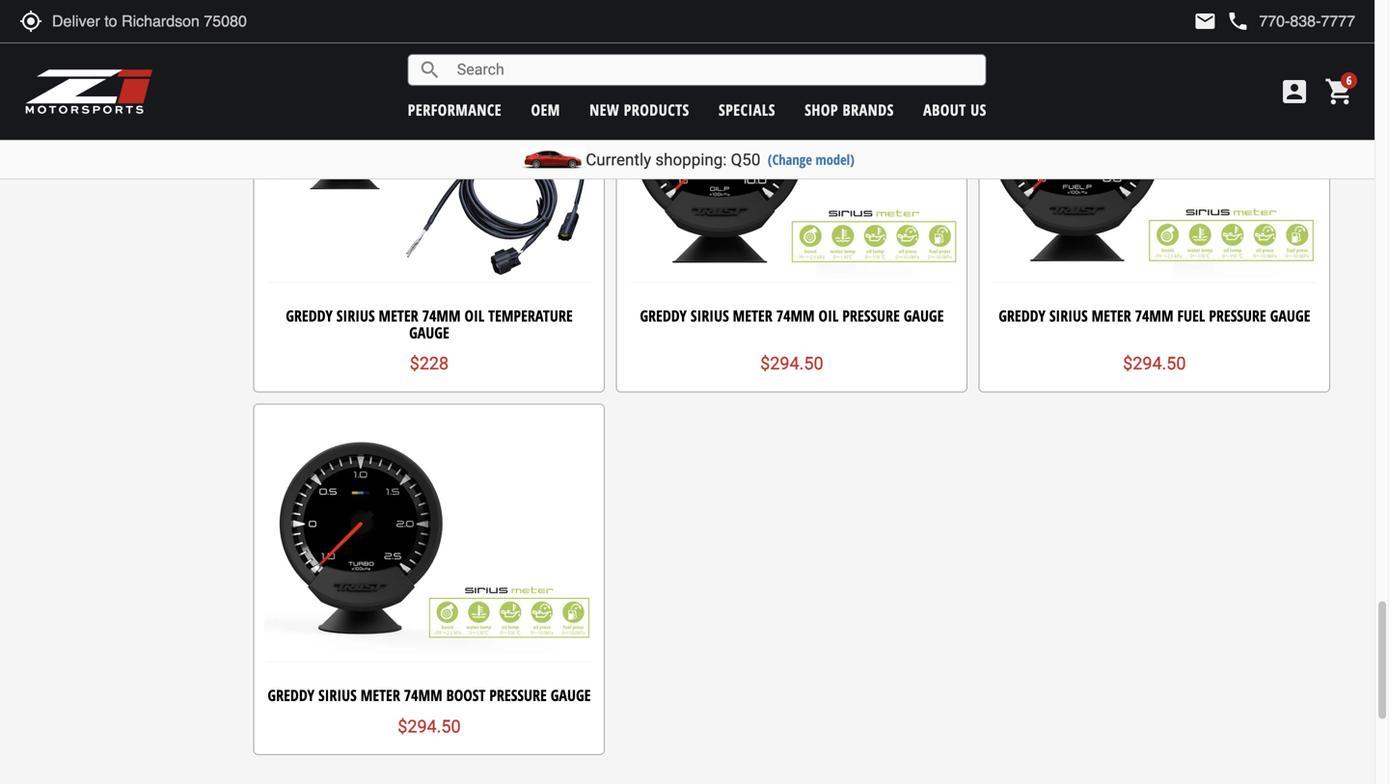 Task type: vqa. For each thing, say whether or not it's contained in the screenshot.
74mm in "Greddy Sirius Meter 74mm Oil Temperature Gauge"
yes



Task type: describe. For each thing, give the bounding box(es) containing it.
new products link
[[590, 99, 690, 120]]

pressure for oil
[[843, 305, 900, 326]]

gauge for greddy sirius meter 74mm boost pressure gauge
[[551, 685, 591, 706]]

$294.50 for fuel
[[1123, 354, 1186, 374]]

z1 motorsports logo image
[[24, 68, 154, 116]]

boost
[[446, 685, 486, 706]]

fuel
[[1178, 305, 1205, 326]]

74mm for greddy sirius meter 74mm oil pressure gauge
[[776, 305, 815, 326]]

sirius for greddy sirius meter 74mm oil temperature gauge
[[337, 305, 375, 326]]

shopping_cart
[[1325, 76, 1356, 107]]

gauge for greddy sirius meter 74mm fuel pressure gauge
[[1270, 305, 1311, 326]]

greddy sirius meter 74mm oil temperature gauge
[[286, 305, 573, 343]]

specials link
[[719, 99, 776, 120]]

greddy sirius meter 74mm boost pressure gauge
[[268, 685, 591, 706]]

brands
[[843, 99, 894, 120]]

shopping:
[[655, 150, 727, 169]]

search
[[419, 58, 442, 82]]

mail
[[1194, 10, 1217, 33]]

about us
[[923, 99, 987, 120]]

shopping_cart link
[[1320, 76, 1356, 107]]

greddy for greddy sirius meter 74mm oil pressure gauge
[[640, 305, 687, 326]]

shop brands link
[[805, 99, 894, 120]]

new products
[[590, 99, 690, 120]]

shop
[[805, 99, 839, 120]]

currently shopping: q50 (change model)
[[586, 150, 855, 169]]

account_box link
[[1275, 76, 1315, 107]]

pressure for fuel
[[1209, 305, 1267, 326]]

model)
[[816, 150, 855, 169]]

meter for greddy sirius meter 74mm boost pressure gauge
[[361, 685, 400, 706]]

$294.50 for boost
[[398, 717, 461, 737]]



Task type: locate. For each thing, give the bounding box(es) containing it.
sirius for greddy sirius meter 74mm fuel pressure gauge
[[1050, 305, 1088, 326]]

us
[[971, 99, 987, 120]]

temperature
[[488, 305, 573, 326]]

74mm for greddy sirius meter 74mm boost pressure gauge
[[404, 685, 443, 706]]

phone
[[1227, 10, 1250, 33]]

q50
[[731, 150, 761, 169]]

(change
[[768, 150, 812, 169]]

meter for greddy sirius meter 74mm fuel pressure gauge
[[1092, 305, 1131, 326]]

$294.50 down greddy sirius meter 74mm boost pressure gauge
[[398, 717, 461, 737]]

account_box
[[1279, 76, 1310, 107]]

greddy for greddy sirius meter 74mm boost pressure gauge
[[268, 685, 315, 706]]

74mm for greddy sirius meter 74mm fuel pressure gauge
[[1135, 305, 1174, 326]]

1 horizontal spatial pressure
[[843, 305, 900, 326]]

Search search field
[[442, 55, 986, 85]]

gauge for greddy sirius meter 74mm oil temperature gauge
[[409, 322, 449, 343]]

mail phone
[[1194, 10, 1250, 33]]

about us link
[[923, 99, 987, 120]]

meter inside greddy sirius meter 74mm oil temperature gauge
[[379, 305, 418, 326]]

about
[[923, 99, 966, 120]]

gauge inside greddy sirius meter 74mm oil temperature gauge
[[409, 322, 449, 343]]

pressure
[[843, 305, 900, 326], [1209, 305, 1267, 326], [489, 685, 547, 706]]

shop brands
[[805, 99, 894, 120]]

74mm for greddy sirius meter 74mm oil temperature gauge
[[422, 305, 461, 326]]

0 horizontal spatial $294.50
[[398, 717, 461, 737]]

(change model) link
[[768, 150, 855, 169]]

performance
[[408, 99, 502, 120]]

1 oil from the left
[[465, 305, 485, 326]]

new
[[590, 99, 620, 120]]

1 horizontal spatial oil
[[819, 305, 839, 326]]

meter for greddy sirius meter 74mm oil pressure gauge
[[733, 305, 773, 326]]

sirius inside greddy sirius meter 74mm oil temperature gauge
[[337, 305, 375, 326]]

sirius for greddy sirius meter 74mm boost pressure gauge
[[318, 685, 357, 706]]

pressure for boost
[[489, 685, 547, 706]]

oil for temperature
[[465, 305, 485, 326]]

$294.50 down the greddy sirius meter 74mm oil pressure gauge
[[761, 354, 824, 374]]

meter
[[379, 305, 418, 326], [733, 305, 773, 326], [1092, 305, 1131, 326], [361, 685, 400, 706]]

meter for greddy sirius meter 74mm oil temperature gauge
[[379, 305, 418, 326]]

sirius
[[337, 305, 375, 326], [691, 305, 729, 326], [1050, 305, 1088, 326], [318, 685, 357, 706]]

$294.50 down greddy sirius meter 74mm fuel pressure gauge
[[1123, 354, 1186, 374]]

phone link
[[1227, 10, 1356, 33]]

currently
[[586, 150, 651, 169]]

performance link
[[408, 99, 502, 120]]

oil
[[465, 305, 485, 326], [819, 305, 839, 326]]

my_location
[[19, 10, 42, 33]]

greddy inside greddy sirius meter 74mm oil temperature gauge
[[286, 305, 333, 326]]

greddy sirius meter 74mm fuel pressure gauge
[[999, 305, 1311, 326]]

mail link
[[1194, 10, 1217, 33]]

$228
[[410, 354, 449, 374]]

oem
[[531, 99, 560, 120]]

products
[[624, 99, 690, 120]]

greddy
[[286, 305, 333, 326], [640, 305, 687, 326], [999, 305, 1046, 326], [268, 685, 315, 706]]

0 horizontal spatial oil
[[465, 305, 485, 326]]

74mm
[[422, 305, 461, 326], [776, 305, 815, 326], [1135, 305, 1174, 326], [404, 685, 443, 706]]

0 horizontal spatial pressure
[[489, 685, 547, 706]]

greddy for greddy sirius meter 74mm fuel pressure gauge
[[999, 305, 1046, 326]]

oem link
[[531, 99, 560, 120]]

greddy for greddy sirius meter 74mm oil temperature gauge
[[286, 305, 333, 326]]

specials
[[719, 99, 776, 120]]

1 horizontal spatial $294.50
[[761, 354, 824, 374]]

74mm inside greddy sirius meter 74mm oil temperature gauge
[[422, 305, 461, 326]]

$294.50 for oil
[[761, 354, 824, 374]]

$294.50
[[761, 354, 824, 374], [1123, 354, 1186, 374], [398, 717, 461, 737]]

oil inside greddy sirius meter 74mm oil temperature gauge
[[465, 305, 485, 326]]

sirius for greddy sirius meter 74mm oil pressure gauge
[[691, 305, 729, 326]]

2 oil from the left
[[819, 305, 839, 326]]

gauge
[[904, 305, 944, 326], [1270, 305, 1311, 326], [409, 322, 449, 343], [551, 685, 591, 706]]

2 horizontal spatial pressure
[[1209, 305, 1267, 326]]

2 horizontal spatial $294.50
[[1123, 354, 1186, 374]]

oil for pressure
[[819, 305, 839, 326]]

gauge for greddy sirius meter 74mm oil pressure gauge
[[904, 305, 944, 326]]

greddy sirius meter 74mm oil pressure gauge
[[640, 305, 944, 326]]



